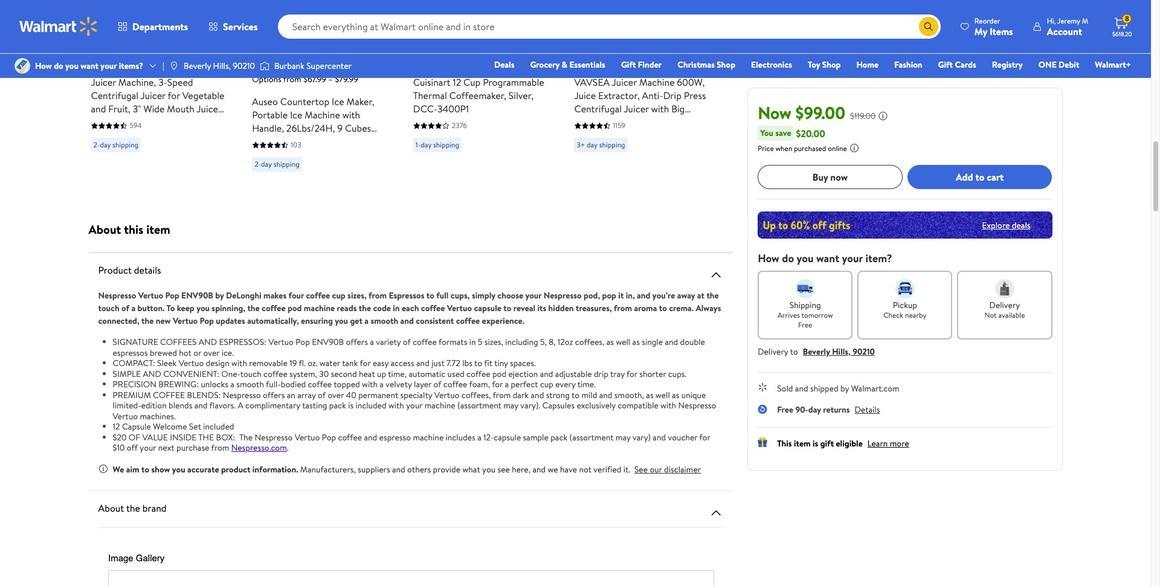 Task type: vqa. For each thing, say whether or not it's contained in the screenshot.
the leftmost Easy
yes



Task type: describe. For each thing, give the bounding box(es) containing it.
.
[[287, 442, 289, 454]]

as up tray
[[607, 336, 614, 348]]

you up intent image for shipping
[[797, 251, 814, 266]]

shop for toy shop
[[822, 59, 841, 71]]

signature
[[113, 336, 158, 348]]

your left items?
[[101, 60, 117, 72]]

how for how do you want your item?
[[758, 251, 780, 266]]

now $59.99 $299.99 vavsea juicer machine 600w, juice extractor, anti-drip press centrifugal juicer with big mouth 3" feed chute for whole fruit vegetable, bpa-free, easy to clean
[[574, 57, 707, 155]]

pop inside signature coffees and espressos: vertuo pop env90b offers a variety of coffee formats in 5 sizes, including 5, 8, 12oz coffees, as well as single and double espressos brewed hot or over ice. compact: sleek vertuo design with removable 19 fl. oz. water tank for easy access and just 7.72 lbs to fit tiny spaces. simple and convenient: one-touch coffee system, 30 second heat up time, automatic used coffee pod ejection and adjustable drip tray for shorter cups. precision brewing: unlocks a smooth full-bodied coffee topped with a velvety layer of coffee foam, for a perfect cup every time. premium coffee blends: nespresso offers an array of over 40 permanent specialty vertuo coffees, from dark and strong to mild and smooth, as well as unique limited-edition blends and flavors. a complimentary tasting pack is included with your machine (assortment may vary). capsules exclusively compatible with nespresso vertuo machines. 12 capsule welcome set included
[[296, 336, 310, 348]]

and left "espresso"
[[364, 431, 377, 443]]

permanent
[[358, 389, 398, 401]]

product details image
[[709, 268, 724, 282]]

nespresso left full-
[[223, 389, 261, 401]]

6
[[290, 135, 295, 148]]

0 vertical spatial beverly
[[184, 60, 211, 72]]

espressos
[[389, 290, 425, 302]]

gifting made easy image
[[758, 438, 768, 447]]

a left variety
[[370, 336, 374, 348]]

you right keep
[[197, 302, 210, 314]]

pop left "updates"
[[200, 315, 214, 327]]

vertuo up the $20
[[113, 410, 138, 422]]

unlocks
[[201, 378, 228, 390]]

nespresso.com .
[[231, 442, 289, 454]]

pod inside signature coffees and espressos: vertuo pop env90b offers a variety of coffee formats in 5 sizes, including 5, 8, 12oz coffees, as well as single and double espressos brewed hot or over ice. compact: sleek vertuo design with removable 19 fl. oz. water tank for easy access and just 7.72 lbs to fit tiny spaces. simple and convenient: one-touch coffee system, 30 second heat up time, automatic used coffee pod ejection and adjustable drip tray for shorter cups. precision brewing: unlocks a smooth full-bodied coffee topped with a velvety layer of coffee foam, for a perfect cup every time. premium coffee blends: nespresso offers an array of over 40 permanent specialty vertuo coffees, from dark and strong to mild and smooth, as well as unique limited-edition blends and flavors. a complimentary tasting pack is included with your machine (assortment may vary). capsules exclusively compatible with nespresso vertuo machines. 12 capsule welcome set included
[[493, 368, 507, 380]]

600w,
[[677, 76, 705, 89]]

cups.
[[668, 368, 687, 380]]

the right at
[[707, 290, 719, 302]]

nespresso up the voucher
[[678, 400, 716, 412]]

connected,
[[98, 315, 139, 327]]

coffee up automatically,
[[262, 302, 286, 314]]

gift for gift finder
[[621, 59, 636, 71]]

you down walmart image at left
[[65, 60, 79, 72]]

delivery for not
[[990, 299, 1020, 311]]

with down velvety
[[389, 400, 404, 412]]

explore deals link
[[978, 214, 1036, 236]]

shipping down '103'
[[274, 159, 300, 169]]

and right single
[[665, 336, 678, 348]]

0 vertical spatial included
[[356, 400, 387, 412]]

bpa- for $29.99
[[184, 129, 205, 142]]

with right 40
[[362, 378, 378, 390]]

vertuo right sleek
[[179, 357, 204, 369]]

grocery & essentials
[[530, 59, 606, 71]]

up to sixty percent off deals. shop now. image
[[758, 212, 1053, 239]]

cup inside nespresso vertuo pop env90b by delonghi makes four coffee cup sizes, from espressos to full cups, simply choose your nespresso pod, pop it in, and you're away at the touch of a button. to keep you spinning, the coffee pod machine reads the code in each coffee vertuo capsule to reveal its hidden treasures, from aroma to crema. always connected, the new vertuo pop updates automatically, ensuring you get a smooth and consistent coffee experience.
[[332, 290, 346, 302]]

automatic
[[409, 368, 446, 380]]

its
[[538, 302, 547, 314]]

in inside nespresso vertuo pop env90b by delonghi makes four coffee cup sizes, from espressos to full cups, simply choose your nespresso pod, pop it in, and you're away at the touch of a button. to keep you spinning, the coffee pod machine reads the code in each coffee vertuo capsule to reveal its hidden treasures, from aroma to crema. always connected, the new vertuo pop updates automatically, ensuring you get a smooth and consistent coffee experience.
[[393, 302, 400, 314]]

and up aroma
[[637, 290, 651, 302]]

button.
[[138, 302, 165, 314]]

heat
[[359, 368, 375, 380]]

signature coffees and espressos: vertuo pop env90b offers a variety of coffee formats in 5 sizes, including 5, 8, 12oz coffees, as well as single and double espressos brewed hot or over ice. compact: sleek vertuo design with removable 19 fl. oz. water tank for easy access and just 7.72 lbs to fit tiny spaces. simple and convenient: one-touch coffee system, 30 second heat up time, automatic used coffee pod ejection and adjustable drip tray for shorter cups. precision brewing: unlocks a smooth full-bodied coffee topped with a velvety layer of coffee foam, for a perfect cup every time. premium coffee blends: nespresso offers an array of over 40 permanent specialty vertuo coffees, from dark and strong to mild and smooth, as well as unique limited-edition blends and flavors. a complimentary tasting pack is included with your machine (assortment may vary). capsules exclusively compatible with nespresso vertuo machines. 12 capsule welcome set included
[[113, 336, 716, 433]]

options for now $67.99
[[262, 16, 296, 30]]

flavors.
[[209, 400, 236, 412]]

centrifugal inside now $59.99 $299.99 vavsea juicer machine 600w, juice extractor, anti-drip press centrifugal juicer with big mouth 3" feed chute for whole fruit vegetable, bpa-free, easy to clean
[[574, 102, 622, 115]]

sponsored for now
[[252, 44, 285, 55]]

experience.
[[482, 315, 525, 327]]

1 vertical spatial offers
[[263, 389, 285, 401]]

your left item?
[[842, 251, 863, 266]]

single
[[642, 336, 663, 348]]

brewed
[[150, 347, 177, 359]]

add to cart image for now
[[579, 16, 594, 30]]

the down button.
[[141, 315, 154, 327]]

nespresso.com link
[[231, 442, 287, 454]]

0 vertical spatial coffees,
[[575, 336, 605, 348]]

 image for how
[[15, 58, 30, 74]]

burbank supercenter
[[274, 60, 352, 72]]

about for about this item
[[89, 221, 121, 238]]

to right aim
[[141, 463, 149, 475]]

capsule inside nespresso vertuo pop env90b by delonghi makes four coffee cup sizes, from espressos to full cups, simply choose your nespresso pod, pop it in, and you're away at the touch of a button. to keep you spinning, the coffee pod machine reads the code in each coffee vertuo capsule to reveal its hidden treasures, from aroma to crema. always connected, the new vertuo pop updates automatically, ensuring you get a smooth and consistent coffee experience.
[[474, 302, 502, 314]]

for inside now $59.99 $299.99 vavsea juicer machine 600w, juice extractor, anti-drip press centrifugal juicer with big mouth 3" feed chute for whole fruit vegetable, bpa-free, easy to clean
[[666, 115, 679, 129]]

$99.00
[[796, 101, 846, 125]]

capsules
[[542, 400, 575, 412]]

as right the smooth, on the right of page
[[646, 389, 654, 401]]

auseo
[[252, 95, 278, 108]]

it.
[[624, 463, 631, 475]]

with up click
[[342, 108, 360, 121]]

shipping for $59.99
[[599, 140, 625, 150]]

to left mild
[[572, 389, 580, 401]]

3" inside now $59.99 $299.99 vavsea juicer machine 600w, juice extractor, anti-drip press centrifugal juicer with big mouth 3" feed chute for whole fruit vegetable, bpa-free, easy to clean
[[604, 115, 613, 129]]

and right vary)
[[653, 431, 666, 443]]

$10
[[113, 442, 125, 454]]

vertuo down automatically,
[[269, 336, 294, 348]]

from inside $20 of value inside the box:  the nespresso vertuo pop coffee and espresso machine includes a 12-capsule sample pack (assortment may vary) and voucher for $10 off your next purchase from
[[211, 442, 229, 454]]

26lbs/24h,
[[286, 121, 335, 135]]

1 horizontal spatial 90210
[[853, 346, 875, 358]]

christmas shop
[[678, 59, 736, 71]]

here,
[[512, 463, 531, 475]]

programmable
[[483, 76, 544, 89]]

1 horizontal spatial 2-
[[255, 159, 261, 169]]

crema.
[[669, 302, 694, 314]]

code
[[373, 302, 391, 314]]

provide
[[433, 463, 461, 475]]

intent image for pickup image
[[896, 279, 915, 299]]

you left see
[[482, 463, 496, 475]]

shipping arrives tomorrow free
[[778, 299, 833, 330]]

a right unlocks
[[230, 378, 234, 390]]

delivery for to
[[758, 346, 788, 358]]

vary)
[[633, 431, 651, 443]]

sold and shipped by walmart.com
[[777, 383, 900, 395]]

press
[[684, 89, 706, 102]]

$20 of value inside the box:  the nespresso vertuo pop coffee and espresso machine includes a 12-capsule sample pack (assortment may vary) and voucher for $10 off your next purchase from
[[113, 431, 711, 454]]

spaces.
[[510, 357, 536, 369]]

home
[[857, 59, 879, 71]]

blends
[[169, 400, 192, 412]]

touch inside signature coffees and espressos: vertuo pop env90b offers a variety of coffee formats in 5 sizes, including 5, 8, 12oz coffees, as well as single and double espressos brewed hot or over ice. compact: sleek vertuo design with removable 19 fl. oz. water tank for easy access and just 7.72 lbs to fit tiny spaces. simple and convenient: one-touch coffee system, 30 second heat up time, automatic used coffee pod ejection and adjustable drip tray for shorter cups. precision brewing: unlocks a smooth full-bodied coffee topped with a velvety layer of coffee foam, for a perfect cup every time. premium coffee blends: nespresso offers an array of over 40 permanent specialty vertuo coffees, from dark and strong to mild and smooth, as well as unique limited-edition blends and flavors. a complimentary tasting pack is included with your machine (assortment may vary). capsules exclusively compatible with nespresso vertuo machines. 12 capsule welcome set included
[[240, 368, 262, 380]]

coffee down 7.72
[[444, 378, 467, 390]]

nespresso up hidden
[[544, 290, 582, 302]]

to left full
[[427, 290, 435, 302]]

precision
[[113, 378, 156, 390]]

learn
[[868, 438, 888, 450]]

0 horizontal spatial coffees,
[[462, 389, 491, 401]]

or
[[194, 347, 201, 359]]

your inside $20 of value inside the box:  the nespresso vertuo pop coffee and espresso machine includes a 12-capsule sample pack (assortment may vary) and voucher for $10 off your next purchase from
[[140, 442, 156, 454]]

add button for now
[[574, 11, 621, 35]]

1 vertical spatial by
[[841, 383, 849, 395]]

others
[[407, 463, 431, 475]]

 image for beverly
[[169, 61, 179, 71]]

from down it
[[614, 302, 632, 314]]

easy inside now $29.99 $38.99 juicer machine, 3-speed centrifugal juicer for vegetable and fruit,  3" wide mouth juicer extractor machine, easy to clean, stainless steel, bpa-free
[[173, 115, 192, 129]]

nespresso inside $20 of value inside the box:  the nespresso vertuo pop coffee and espresso machine includes a 12-capsule sample pack (assortment may vary) and voucher for $10 off your next purchase from
[[255, 431, 293, 443]]

3400p1
[[438, 102, 469, 115]]

vertuo inside $20 of value inside the box:  the nespresso vertuo pop coffee and espresso machine includes a 12-capsule sample pack (assortment may vary) and voucher for $10 off your next purchase from
[[295, 431, 320, 443]]

and left just
[[416, 357, 430, 369]]

(black)
[[252, 188, 281, 201]]

0 vertical spatial offers
[[346, 336, 368, 348]]

drip
[[594, 368, 609, 380]]

basket,
[[298, 161, 328, 175]]

pop inside $20 of value inside the box:  the nespresso vertuo pop coffee and espresso machine includes a 12-capsule sample pack (assortment may vary) and voucher for $10 off your next purchase from
[[322, 431, 336, 443]]

add for sponsored
[[433, 16, 450, 29]]

legal information image
[[850, 143, 859, 153]]

product group containing now $67.99
[[252, 0, 387, 201]]

includes
[[446, 431, 476, 443]]

intent image for shipping image
[[796, 279, 815, 299]]

search icon image
[[924, 22, 934, 31]]

1-day shipping
[[416, 140, 459, 150]]

$618.20
[[1113, 30, 1132, 38]]

fruit
[[574, 129, 594, 142]]

shipping for $29.99
[[112, 140, 138, 150]]

 image for burbank
[[260, 60, 270, 72]]

0 vertical spatial $67.99
[[276, 57, 306, 73]]

do for how do you want your item?
[[782, 251, 794, 266]]

cuisinart 12 cup programmable thermal coffeemaker, silver, dcc-3400p1 image
[[413, 0, 526, 25]]

auseo countertop ice maker, portable ice machine with handle, 26lbs/24h, 9 cubes ready in 6 mins, one-click operation ice makers with ice scoop and basket, for kitchen/office/bar/party (black) image
[[252, 0, 365, 25]]

lbs
[[462, 357, 473, 369]]

speed
[[167, 76, 193, 89]]

inside
[[170, 431, 197, 443]]

extractor
[[91, 115, 130, 129]]

about the brand image
[[709, 506, 724, 520]]

env90b inside nespresso vertuo pop env90b by delonghi makes four coffee cup sizes, from espressos to full cups, simply choose your nespresso pod, pop it in, and you're away at the touch of a button. to keep you spinning, the coffee pod machine reads the code in each coffee vertuo capsule to reveal its hidden treasures, from aroma to crema. always connected, the new vertuo pop updates automatically, ensuring you get a smooth and consistent coffee experience.
[[181, 290, 213, 302]]

the left brand on the left bottom of page
[[126, 501, 140, 515]]

3" inside now $29.99 $38.99 juicer machine, 3-speed centrifugal juicer for vegetable and fruit,  3" wide mouth juicer extractor machine, easy to clean, stainless steel, bpa-free
[[133, 102, 141, 115]]

to down arrives
[[790, 346, 798, 358]]

for right tray
[[627, 368, 638, 380]]

vertuo down keep
[[173, 315, 198, 327]]

coffee right four
[[306, 290, 330, 302]]

$79.99
[[335, 73, 358, 85]]

coffee up tasting
[[308, 378, 332, 390]]

items?
[[119, 60, 143, 72]]

want for item?
[[817, 251, 840, 266]]

with down espressos:
[[232, 357, 247, 369]]

for right tank
[[360, 357, 371, 369]]

and right "sold"
[[795, 383, 808, 395]]

a right get
[[365, 315, 369, 327]]

0 vertical spatial 2-
[[93, 140, 100, 150]]

to down the you're
[[659, 302, 667, 314]]

from up the code
[[369, 290, 387, 302]]

and right dark
[[531, 389, 544, 401]]

day down "ready"
[[261, 159, 272, 169]]

walmart image
[[19, 17, 98, 36]]

eligible
[[836, 438, 863, 450]]

pack inside signature coffees and espressos: vertuo pop env90b offers a variety of coffee formats in 5 sizes, including 5, 8, 12oz coffees, as well as single and double espressos brewed hot or over ice. compact: sleek vertuo design with removable 19 fl. oz. water tank for easy access and just 7.72 lbs to fit tiny spaces. simple and convenient: one-touch coffee system, 30 second heat up time, automatic used coffee pod ejection and adjustable drip tray for shorter cups. precision brewing: unlocks a smooth full-bodied coffee topped with a velvety layer of coffee foam, for a perfect cup every time. premium coffee blends: nespresso offers an array of over 40 permanent specialty vertuo coffees, from dark and strong to mild and smooth, as well as unique limited-edition blends and flavors. a complimentary tasting pack is included with your machine (assortment may vary). capsules exclusively compatible with nespresso vertuo machines. 12 capsule welcome set included
[[329, 400, 346, 412]]

formats
[[439, 336, 467, 348]]

stainless
[[120, 129, 156, 142]]

is inside signature coffees and espressos: vertuo pop env90b offers a variety of coffee formats in 5 sizes, including 5, 8, 12oz coffees, as well as single and double espressos brewed hot or over ice. compact: sleek vertuo design with removable 19 fl. oz. water tank for easy access and just 7.72 lbs to fit tiny spaces. simple and convenient: one-touch coffee system, 30 second heat up time, automatic used coffee pod ejection and adjustable drip tray for shorter cups. precision brewing: unlocks a smooth full-bodied coffee topped with a velvety layer of coffee foam, for a perfect cup every time. premium coffee blends: nespresso offers an array of over 40 permanent specialty vertuo coffees, from dark and strong to mild and smooth, as well as unique limited-edition blends and flavors. a complimentary tasting pack is included with your machine (assortment may vary). capsules exclusively compatible with nespresso vertuo machines. 12 capsule welcome set included
[[348, 400, 354, 412]]

box:
[[216, 431, 235, 443]]

machine inside now $59.99 $299.99 vavsea juicer machine 600w, juice extractor, anti-drip press centrifugal juicer with big mouth 3" feed chute for whole fruit vegetable, bpa-free, easy to clean
[[639, 76, 675, 89]]

12 inside signature coffees and espressos: vertuo pop env90b offers a variety of coffee formats in 5 sizes, including 5, 8, 12oz coffees, as well as single and double espressos brewed hot or over ice. compact: sleek vertuo design with removable 19 fl. oz. water tank for easy access and just 7.72 lbs to fit tiny spaces. simple and convenient: one-touch coffee system, 30 second heat up time, automatic used coffee pod ejection and adjustable drip tray for shorter cups. precision brewing: unlocks a smooth full-bodied coffee topped with a velvety layer of coffee foam, for a perfect cup every time. premium coffee blends: nespresso offers an array of over 40 permanent specialty vertuo coffees, from dark and strong to mild and smooth, as well as unique limited-edition blends and flavors. a complimentary tasting pack is included with your machine (assortment may vary). capsules exclusively compatible with nespresso vertuo machines. 12 capsule welcome set included
[[113, 421, 120, 433]]

scoop
[[252, 161, 278, 175]]

shop for christmas shop
[[717, 59, 736, 71]]

essentials
[[570, 59, 606, 71]]

a left button.
[[131, 302, 136, 314]]

aroma
[[634, 302, 657, 314]]

now for now $59.99 $299.99 vavsea juicer machine 600w, juice extractor, anti-drip press centrifugal juicer with big mouth 3" feed chute for whole fruit vegetable, bpa-free, easy to clean
[[574, 57, 596, 73]]

by inside nespresso vertuo pop env90b by delonghi makes four coffee cup sizes, from espressos to full cups, simply choose your nespresso pod, pop it in, and you're away at the touch of a button. to keep you spinning, the coffee pod machine reads the code in each coffee vertuo capsule to reveal its hidden treasures, from aroma to crema. always connected, the new vertuo pop updates automatically, ensuring you get a smooth and consistent coffee experience.
[[215, 290, 224, 302]]

sponsored now $67.99 $149.99 options from $67.99 – $79.99
[[252, 44, 358, 85]]

for inside $20 of value inside the box:  the nespresso vertuo pop coffee and espresso machine includes a 12-capsule sample pack (assortment may vary) and voucher for $10 off your next purchase from
[[700, 431, 711, 443]]

and inside auseo countertop ice maker, portable ice machine with handle, 26lbs/24h, 9 cubes ready in 6 mins, one-click operation ice makers with ice scoop and basket, for kitchen/office/bar/party (black)
[[281, 161, 296, 175]]

you're
[[653, 290, 675, 302]]

explore
[[982, 219, 1010, 231]]

now for now $29.99 $38.99 juicer machine, 3-speed centrifugal juicer for vegetable and fruit,  3" wide mouth juicer extractor machine, easy to clean, stainless steel, bpa-free
[[91, 57, 113, 73]]

0 horizontal spatial free
[[777, 404, 794, 416]]

as left 'unique'
[[672, 389, 680, 401]]

$299.99
[[634, 58, 663, 71]]

your inside nespresso vertuo pop env90b by delonghi makes four coffee cup sizes, from espressos to full cups, simply choose your nespresso pod, pop it in, and you're away at the touch of a button. to keep you spinning, the coffee pod machine reads the code in each coffee vertuo capsule to reveal its hidden treasures, from aroma to crema. always connected, the new vertuo pop updates automatically, ensuring you get a smooth and consistent coffee experience.
[[526, 290, 542, 302]]

in,
[[626, 290, 635, 302]]

a left dark
[[505, 378, 509, 390]]

for right foam,
[[492, 378, 503, 390]]

product
[[221, 463, 251, 475]]

what
[[463, 463, 480, 475]]

and left the 'we'
[[533, 463, 546, 475]]

gift finder
[[621, 59, 662, 71]]

0 horizontal spatial 2-day shipping
[[93, 140, 138, 150]]

day for $29.99
[[100, 140, 111, 150]]

juicer machine, 3-speed centrifugal juicer for vegetable and fruit,  3" wide mouth juicer extractor machine, easy to clean, stainless steel, bpa-free image
[[91, 0, 203, 25]]

pop up to
[[165, 290, 179, 302]]

an
[[287, 389, 296, 401]]

information.
[[253, 463, 298, 475]]

90-
[[796, 404, 809, 416]]

machine inside signature coffees and espressos: vertuo pop env90b offers a variety of coffee formats in 5 sizes, including 5, 8, 12oz coffees, as well as single and double espressos brewed hot or over ice. compact: sleek vertuo design with removable 19 fl. oz. water tank for easy access and just 7.72 lbs to fit tiny spaces. simple and convenient: one-touch coffee system, 30 second heat up time, automatic used coffee pod ejection and adjustable drip tray for shorter cups. precision brewing: unlocks a smooth full-bodied coffee topped with a velvety layer of coffee foam, for a perfect cup every time. premium coffee blends: nespresso offers an array of over 40 permanent specialty vertuo coffees, from dark and strong to mild and smooth, as well as unique limited-edition blends and flavors. a complimentary tasting pack is included with your machine (assortment may vary). capsules exclusively compatible with nespresso vertuo machines. 12 capsule welcome set included
[[425, 400, 455, 412]]

1 vertical spatial included
[[203, 421, 234, 433]]

1 horizontal spatial is
[[813, 438, 819, 450]]

beverly hills, 90210 button
[[803, 346, 875, 358]]

about for about the brand
[[98, 501, 124, 515]]

time.
[[578, 378, 596, 390]]

supercenter
[[307, 60, 352, 72]]

pack inside $20 of value inside the box:  the nespresso vertuo pop coffee and espresso machine includes a 12-capsule sample pack (assortment may vary) and voucher for $10 off your next purchase from
[[551, 431, 568, 443]]

to left "fit"
[[474, 357, 482, 369]]

of right variety
[[403, 336, 411, 348]]

silver,
[[509, 89, 534, 102]]

ice right click
[[365, 148, 377, 161]]

1 vertical spatial hills,
[[832, 346, 851, 358]]

capsule
[[122, 421, 151, 433]]

electronics link
[[746, 58, 798, 71]]

adjustable
[[555, 368, 592, 380]]

the down delonghi
[[247, 302, 260, 314]]

0 vertical spatial 90210
[[233, 60, 255, 72]]

product group containing now $29.99
[[91, 0, 226, 176]]

and right mild
[[599, 389, 613, 401]]

coffee inside $20 of value inside the box:  the nespresso vertuo pop coffee and espresso machine includes a 12-capsule sample pack (assortment may vary) and voucher for $10 off your next purchase from
[[338, 431, 362, 443]]

how do you want your item?
[[758, 251, 893, 266]]

0 horizontal spatial item
[[146, 221, 170, 238]]

of inside nespresso vertuo pop env90b by delonghi makes four coffee cup sizes, from espressos to full cups, simply choose your nespresso pod, pop it in, and you're away at the touch of a button. to keep you spinning, the coffee pod machine reads the code in each coffee vertuo capsule to reveal its hidden treasures, from aroma to crema. always connected, the new vertuo pop updates automatically, ensuring you get a smooth and consistent coffee experience.
[[121, 302, 129, 314]]

automatically,
[[247, 315, 299, 327]]

home link
[[851, 58, 884, 71]]

how for how do you want your items?
[[35, 60, 52, 72]]

vegetable
[[182, 89, 225, 102]]

a inside $20 of value inside the box:  the nespresso vertuo pop coffee and espresso machine includes a 12-capsule sample pack (assortment may vary) and voucher for $10 off your next purchase from
[[478, 431, 482, 443]]

access
[[391, 357, 414, 369]]

$29.99
[[115, 57, 146, 73]]

vertuo down used
[[434, 389, 460, 401]]

1 vertical spatial machine,
[[133, 115, 171, 129]]

9
[[337, 121, 343, 135]]



Task type: locate. For each thing, give the bounding box(es) containing it.
in left 6
[[280, 135, 287, 148]]

0 horizontal spatial and
[[143, 368, 161, 380]]

for inside now $29.99 $38.99 juicer machine, 3-speed centrifugal juicer for vegetable and fruit,  3" wide mouth juicer extractor machine, easy to clean, stainless steel, bpa-free
[[168, 89, 180, 102]]

0 vertical spatial smooth
[[371, 315, 398, 327]]

1 vertical spatial how
[[758, 251, 780, 266]]

0 horizontal spatial pod
[[288, 302, 302, 314]]

1 vertical spatial and
[[143, 368, 161, 380]]

arrives
[[778, 310, 800, 320]]

options link up $29.99
[[91, 11, 144, 35]]

one- inside signature coffees and espressos: vertuo pop env90b offers a variety of coffee formats in 5 sizes, including 5, 8, 12oz coffees, as well as single and double espressos brewed hot or over ice. compact: sleek vertuo design with removable 19 fl. oz. water tank for easy access and just 7.72 lbs to fit tiny spaces. simple and convenient: one-touch coffee system, 30 second heat up time, automatic used coffee pod ejection and adjustable drip tray for shorter cups. precision brewing: unlocks a smooth full-bodied coffee topped with a velvety layer of coffee foam, for a perfect cup every time. premium coffee blends: nespresso offers an array of over 40 permanent specialty vertuo coffees, from dark and strong to mild and smooth, as well as unique limited-edition blends and flavors. a complimentary tasting pack is included with your machine (assortment may vary). capsules exclusively compatible with nespresso vertuo machines. 12 capsule welcome set included
[[221, 368, 240, 380]]

smooth inside nespresso vertuo pop env90b by delonghi makes four coffee cup sizes, from espressos to full cups, simply choose your nespresso pod, pop it in, and you're away at the touch of a button. to keep you spinning, the coffee pod machine reads the code in each coffee vertuo capsule to reveal its hidden treasures, from aroma to crema. always connected, the new vertuo pop updates automatically, ensuring you get a smooth and consistent coffee experience.
[[371, 315, 398, 327]]

one- down ice.
[[221, 368, 240, 380]]

full
[[437, 290, 449, 302]]

you save $20.00
[[760, 127, 826, 140]]

1 product group from the left
[[91, 0, 226, 176]]

0 vertical spatial want
[[81, 60, 99, 72]]

1 vertical spatial $67.99
[[303, 73, 326, 85]]

set
[[189, 421, 201, 433]]

oz.
[[308, 357, 318, 369]]

ice right portable
[[290, 108, 302, 121]]

3" left 1159
[[604, 115, 613, 129]]

1 sponsored from the left
[[252, 44, 285, 55]]

with right makers
[[345, 148, 362, 161]]

vertuo up button.
[[138, 290, 163, 302]]

1 horizontal spatial by
[[841, 383, 849, 395]]

coffee left 19
[[264, 368, 288, 380]]

how up arrives
[[758, 251, 780, 266]]

0 horizontal spatial offers
[[263, 389, 285, 401]]

for inside auseo countertop ice maker, portable ice machine with handle, 26lbs/24h, 9 cubes ready in 6 mins, one-click operation ice makers with ice scoop and basket, for kitchen/office/bar/party (black)
[[330, 161, 342, 175]]

0 horizontal spatial 90210
[[233, 60, 255, 72]]

one- inside auseo countertop ice maker, portable ice machine with handle, 26lbs/24h, 9 cubes ready in 6 mins, one-click operation ice makers with ice scoop and basket, for kitchen/office/bar/party (black)
[[322, 135, 344, 148]]

learn more about strikethrough prices image
[[878, 111, 888, 121]]

now left burbank
[[252, 57, 274, 73]]

ensuring
[[301, 315, 333, 327]]

sponsored for $129.95
[[413, 44, 447, 55]]

2 product group from the left
[[252, 0, 387, 201]]

well left single
[[616, 336, 631, 348]]

with
[[651, 102, 669, 115], [342, 108, 360, 121], [345, 148, 362, 161], [232, 357, 247, 369], [362, 378, 378, 390], [389, 400, 404, 412], [661, 400, 676, 412]]

in inside signature coffees and espressos: vertuo pop env90b offers a variety of coffee formats in 5 sizes, including 5, 8, 12oz coffees, as well as single and double espressos brewed hot or over ice. compact: sleek vertuo design with removable 19 fl. oz. water tank for easy access and just 7.72 lbs to fit tiny spaces. simple and convenient: one-touch coffee system, 30 second heat up time, automatic used coffee pod ejection and adjustable drip tray for shorter cups. precision brewing: unlocks a smooth full-bodied coffee topped with a velvety layer of coffee foam, for a perfect cup every time. premium coffee blends: nespresso offers an array of over 40 permanent specialty vertuo coffees, from dark and strong to mild and smooth, as well as unique limited-edition blends and flavors. a complimentary tasting pack is included with your machine (assortment may vary). capsules exclusively compatible with nespresso vertuo machines. 12 capsule welcome set included
[[469, 336, 476, 348]]

now up 'you' at the top right
[[758, 101, 792, 125]]

2- down "ready"
[[255, 159, 261, 169]]

options link for now $67.99
[[252, 11, 305, 35]]

touch
[[98, 302, 119, 314], [240, 368, 262, 380]]

choose
[[498, 290, 523, 302]]

delonghi
[[226, 290, 262, 302]]

for right chute
[[666, 115, 679, 129]]

coffee right used
[[467, 368, 491, 380]]

1 shop from the left
[[717, 59, 736, 71]]

1 vertical spatial item
[[794, 438, 811, 450]]

exclusively
[[577, 400, 616, 412]]

in inside auseo countertop ice maker, portable ice machine with handle, 26lbs/24h, 9 cubes ready in 6 mins, one-click operation ice makers with ice scoop and basket, for kitchen/office/bar/party (black)
[[280, 135, 287, 148]]

options inside sponsored now $67.99 $149.99 options from $67.99 – $79.99
[[252, 73, 281, 85]]

coffee down consistent
[[413, 336, 437, 348]]

0 horizontal spatial cup
[[332, 290, 346, 302]]

mouth inside now $29.99 $38.99 juicer machine, 3-speed centrifugal juicer for vegetable and fruit,  3" wide mouth juicer extractor machine, easy to clean, stainless steel, bpa-free
[[167, 102, 195, 115]]

options for now $29.99
[[101, 16, 135, 30]]

1 vertical spatial capsule
[[494, 431, 521, 443]]

vavsea juicer machine 600w, juice extractor, anti-drip press centrifugal juicer with big mouth 3" feed chute for whole fruit vegetable, bpa-free, easy to clean image
[[574, 0, 687, 25]]

from inside signature coffees and espressos: vertuo pop env90b offers a variety of coffee formats in 5 sizes, including 5, 8, 12oz coffees, as well as single and double espressos brewed hot or over ice. compact: sleek vertuo design with removable 19 fl. oz. water tank for easy access and just 7.72 lbs to fit tiny spaces. simple and convenient: one-touch coffee system, 30 second heat up time, automatic used coffee pod ejection and adjustable drip tray for shorter cups. precision brewing: unlocks a smooth full-bodied coffee topped with a velvety layer of coffee foam, for a perfect cup every time. premium coffee blends: nespresso offers an array of over 40 permanent specialty vertuo coffees, from dark and strong to mild and smooth, as well as unique limited-edition blends and flavors. a complimentary tasting pack is included with your machine (assortment may vary). capsules exclusively compatible with nespresso vertuo machines. 12 capsule welcome set included
[[493, 389, 511, 401]]

1 horizontal spatial add to cart image
[[579, 16, 594, 30]]

1 horizontal spatial well
[[656, 389, 670, 401]]

1 vertical spatial pack
[[551, 431, 568, 443]]

machine inside nespresso vertuo pop env90b by delonghi makes four coffee cup sizes, from espressos to full cups, simply choose your nespresso pod, pop it in, and you're away at the touch of a button. to keep you spinning, the coffee pod machine reads the code in each coffee vertuo capsule to reveal its hidden treasures, from aroma to crema. always connected, the new vertuo pop updates automatically, ensuring you get a smooth and consistent coffee experience.
[[304, 302, 335, 314]]

sponsored inside sponsored $129.95 cuisinart 12 cup programmable thermal coffeemaker, silver, dcc-3400p1
[[413, 44, 447, 55]]

pod right foam,
[[493, 368, 507, 380]]

1 vertical spatial free
[[777, 404, 794, 416]]

your inside signature coffees and espressos: vertuo pop env90b offers a variety of coffee formats in 5 sizes, including 5, 8, 12oz coffees, as well as single and double espressos brewed hot or over ice. compact: sleek vertuo design with removable 19 fl. oz. water tank for easy access and just 7.72 lbs to fit tiny spaces. simple and convenient: one-touch coffee system, 30 second heat up time, automatic used coffee pod ejection and adjustable drip tray for shorter cups. precision brewing: unlocks a smooth full-bodied coffee topped with a velvety layer of coffee foam, for a perfect cup every time. premium coffee blends: nespresso offers an array of over 40 permanent specialty vertuo coffees, from dark and strong to mild and smooth, as well as unique limited-edition blends and flavors. a complimentary tasting pack is included with your machine (assortment may vary). capsules exclusively compatible with nespresso vertuo machines. 12 capsule welcome set included
[[406, 400, 423, 412]]

do up shipping
[[782, 251, 794, 266]]

$20.00
[[796, 127, 826, 140]]

is
[[348, 400, 354, 412], [813, 438, 819, 450]]

env90b up keep
[[181, 290, 213, 302]]

0 horizontal spatial machine
[[305, 108, 340, 121]]

delivery to beverly hills, 90210
[[758, 346, 875, 358]]

0 vertical spatial in
[[280, 135, 287, 148]]

0 vertical spatial pod
[[288, 302, 302, 314]]

beverly up speed
[[184, 60, 211, 72]]

$119.00
[[850, 110, 876, 122]]

1 horizontal spatial bpa-
[[643, 129, 665, 142]]

$20
[[113, 431, 127, 443]]

compatible
[[618, 400, 659, 412]]

spinning,
[[212, 302, 245, 314]]

in for 26lbs/24h,
[[280, 135, 287, 148]]

to left cart
[[976, 170, 985, 184]]

nespresso.com
[[231, 442, 287, 454]]

bpa- inside now $29.99 $38.99 juicer machine, 3-speed centrifugal juicer for vegetable and fruit,  3" wide mouth juicer extractor machine, easy to clean, stainless steel, bpa-free
[[184, 129, 205, 142]]

0 horizontal spatial env90b
[[181, 290, 213, 302]]

0 horizontal spatial hills,
[[213, 60, 231, 72]]

offers left 'an'
[[263, 389, 285, 401]]

up
[[377, 368, 386, 380]]

0 horizontal spatial sizes,
[[348, 290, 367, 302]]

capsule
[[474, 302, 502, 314], [494, 431, 521, 443]]

of right layer
[[434, 378, 442, 390]]

0 vertical spatial (assortment
[[458, 400, 502, 412]]

1 vertical spatial over
[[328, 389, 344, 401]]

gift for gift cards
[[938, 59, 953, 71]]

always
[[696, 302, 721, 314]]

2 gift from the left
[[938, 59, 953, 71]]

 image
[[15, 58, 30, 74], [260, 60, 270, 72], [169, 61, 179, 71]]

1 horizontal spatial over
[[328, 389, 344, 401]]

to inside "button"
[[976, 170, 985, 184]]

from up product on the bottom left of page
[[211, 442, 229, 454]]

1 vertical spatial (assortment
[[570, 431, 614, 443]]

capsule down simply
[[474, 302, 502, 314]]

offers
[[346, 336, 368, 348], [263, 389, 285, 401]]

shipping down the 2376
[[433, 140, 459, 150]]

8 $618.20
[[1113, 13, 1132, 38]]

Walmart Site-Wide search field
[[278, 15, 941, 39]]

in for variety
[[469, 336, 476, 348]]

0 vertical spatial by
[[215, 290, 224, 302]]

over
[[203, 347, 220, 359], [328, 389, 344, 401]]

add inside "button"
[[956, 170, 974, 184]]

at
[[697, 290, 705, 302]]

with inside now $59.99 $299.99 vavsea juicer machine 600w, juice extractor, anti-drip press centrifugal juicer with big mouth 3" feed chute for whole fruit vegetable, bpa-free, easy to clean
[[651, 102, 669, 115]]

gift left cards
[[938, 59, 953, 71]]

pickup check nearby
[[884, 299, 927, 320]]

0 horizontal spatial mouth
[[167, 102, 195, 115]]

variety
[[376, 336, 401, 348]]

delivery down intent image for delivery
[[990, 299, 1020, 311]]

3 product group from the left
[[413, 0, 548, 176]]

product group containing now $59.99
[[574, 0, 709, 176]]

walmart+
[[1095, 59, 1131, 71]]

premium
[[113, 389, 151, 401]]

cuisinart
[[413, 76, 451, 89]]

1 add button from the left
[[413, 11, 460, 35]]

you right show
[[172, 463, 185, 475]]

options link up burbank
[[252, 11, 305, 35]]

1 add to cart image from the left
[[418, 16, 433, 30]]

1 horizontal spatial item
[[794, 438, 811, 450]]

1 horizontal spatial options link
[[252, 11, 305, 35]]

day for $59.99
[[587, 140, 598, 150]]

0 vertical spatial well
[[616, 336, 631, 348]]

0 vertical spatial 2-day shipping
[[93, 140, 138, 150]]

2 bpa- from the left
[[643, 129, 665, 142]]

anti-
[[642, 89, 663, 102]]

1 vertical spatial in
[[393, 302, 400, 314]]

bpa- for $59.99
[[643, 129, 665, 142]]

sponsored inside sponsored now $67.99 $149.99 options from $67.99 – $79.99
[[252, 44, 285, 55]]

0 horizontal spatial add
[[433, 16, 450, 29]]

and right scoop
[[281, 161, 296, 175]]

3+
[[577, 140, 585, 150]]

add button up $129.95
[[413, 11, 460, 35]]

day left returns
[[809, 404, 821, 416]]

a left velvety
[[380, 378, 384, 390]]

0 vertical spatial free
[[798, 320, 813, 330]]

for right the voucher
[[700, 431, 711, 443]]

centrifugal inside now $29.99 $38.99 juicer machine, 3-speed centrifugal juicer for vegetable and fruit,  3" wide mouth juicer extractor machine, easy to clean, stainless steel, bpa-free
[[91, 89, 138, 102]]

2 vertical spatial machine
[[413, 431, 444, 443]]

1 horizontal spatial (assortment
[[570, 431, 614, 443]]

and left every
[[540, 368, 553, 380]]

2 shop from the left
[[822, 59, 841, 71]]

pack right sample
[[551, 431, 568, 443]]

2 add to cart image from the left
[[579, 16, 594, 30]]

sizes, up reads
[[348, 290, 367, 302]]

just
[[432, 357, 445, 369]]

0 horizontal spatial sponsored
[[252, 44, 285, 55]]

0 vertical spatial item
[[146, 221, 170, 238]]

0 horizontal spatial do
[[54, 60, 63, 72]]

updates
[[216, 315, 245, 327]]

2 horizontal spatial  image
[[260, 60, 270, 72]]

add to cart image
[[418, 16, 433, 30], [579, 16, 594, 30]]

now inside sponsored now $67.99 $149.99 options from $67.99 – $79.99
[[252, 57, 274, 73]]

env90b inside signature coffees and espressos: vertuo pop env90b offers a variety of coffee formats in 5 sizes, including 5, 8, 12oz coffees, as well as single and double espressos brewed hot or over ice. compact: sleek vertuo design with removable 19 fl. oz. water tank for easy access and just 7.72 lbs to fit tiny spaces. simple and convenient: one-touch coffee system, 30 second heat up time, automatic used coffee pod ejection and adjustable drip tray for shorter cups. precision brewing: unlocks a smooth full-bodied coffee topped with a velvety layer of coffee foam, for a perfect cup every time. premium coffee blends: nespresso offers an array of over 40 permanent specialty vertuo coffees, from dark and strong to mild and smooth, as well as unique limited-edition blends and flavors. a complimentary tasting pack is included with your machine (assortment may vary). capsules exclusively compatible with nespresso vertuo machines. 12 capsule welcome set included
[[312, 336, 344, 348]]

 image down walmart image at left
[[15, 58, 30, 74]]

sponsored up burbank
[[252, 44, 285, 55]]

smooth,
[[615, 389, 644, 401]]

save
[[776, 127, 792, 139]]

1 vertical spatial 2-
[[255, 159, 261, 169]]

0 vertical spatial capsule
[[474, 302, 502, 314]]

2-day shipping down "ready"
[[255, 159, 300, 169]]

one debit link
[[1033, 58, 1085, 71]]

may inside signature coffees and espressos: vertuo pop env90b offers a variety of coffee formats in 5 sizes, including 5, 8, 12oz coffees, as well as single and double espressos brewed hot or over ice. compact: sleek vertuo design with removable 19 fl. oz. water tank for easy access and just 7.72 lbs to fit tiny spaces. simple and convenient: one-touch coffee system, 30 second heat up time, automatic used coffee pod ejection and adjustable drip tray for shorter cups. precision brewing: unlocks a smooth full-bodied coffee topped with a velvety layer of coffee foam, for a perfect cup every time. premium coffee blends: nespresso offers an array of over 40 permanent specialty vertuo coffees, from dark and strong to mild and smooth, as well as unique limited-edition blends and flavors. a complimentary tasting pack is included with your machine (assortment may vary). capsules exclusively compatible with nespresso vertuo machines. 12 capsule welcome set included
[[504, 400, 519, 412]]

0 horizontal spatial in
[[280, 135, 287, 148]]

day for $129.95
[[421, 140, 432, 150]]

0 horizontal spatial one-
[[221, 368, 240, 380]]

want for items?
[[81, 60, 99, 72]]

chute
[[638, 115, 664, 129]]

aim
[[126, 463, 139, 475]]

about down we
[[98, 501, 124, 515]]

smooth inside signature coffees and espressos: vertuo pop env90b offers a variety of coffee formats in 5 sizes, including 5, 8, 12oz coffees, as well as single and double espressos brewed hot or over ice. compact: sleek vertuo design with removable 19 fl. oz. water tank for easy access and just 7.72 lbs to fit tiny spaces. simple and convenient: one-touch coffee system, 30 second heat up time, automatic used coffee pod ejection and adjustable drip tray for shorter cups. precision brewing: unlocks a smooth full-bodied coffee topped with a velvety layer of coffee foam, for a perfect cup every time. premium coffee blends: nespresso offers an array of over 40 permanent specialty vertuo coffees, from dark and strong to mild and smooth, as well as unique limited-edition blends and flavors. a complimentary tasting pack is included with your machine (assortment may vary). capsules exclusively compatible with nespresso vertuo machines. 12 capsule welcome set included
[[236, 378, 264, 390]]

details
[[134, 264, 161, 277]]

machine down the finder
[[639, 76, 675, 89]]

add to cart image for sponsored
[[418, 16, 433, 30]]

90210 up walmart.com
[[853, 346, 875, 358]]

coffee up 5
[[456, 315, 480, 327]]

0 horizontal spatial may
[[504, 400, 519, 412]]

centrifugal up extractor
[[91, 89, 138, 102]]

coffee up consistent
[[421, 302, 445, 314]]

we aim to show you accurate product information. manufacturers, suppliers and others provide what you see here, and we have not verified it. see our disclaimer
[[113, 463, 701, 475]]

1 vertical spatial smooth
[[236, 378, 264, 390]]

cup inside signature coffees and espressos: vertuo pop env90b offers a variety of coffee formats in 5 sizes, including 5, 8, 12oz coffees, as well as single and double espressos brewed hot or over ice. compact: sleek vertuo design with removable 19 fl. oz. water tank for easy access and just 7.72 lbs to fit tiny spaces. simple and convenient: one-touch coffee system, 30 second heat up time, automatic used coffee pod ejection and adjustable drip tray for shorter cups. precision brewing: unlocks a smooth full-bodied coffee topped with a velvety layer of coffee foam, for a perfect cup every time. premium coffee blends: nespresso offers an array of over 40 permanent specialty vertuo coffees, from dark and strong to mild and smooth, as well as unique limited-edition blends and flavors. a complimentary tasting pack is included with your machine (assortment may vary). capsules exclusively compatible with nespresso vertuo machines. 12 capsule welcome set included
[[540, 378, 554, 390]]

gift cards link
[[933, 58, 982, 71]]

sizes, right 5
[[485, 336, 503, 348]]

sizes, inside nespresso vertuo pop env90b by delonghi makes four coffee cup sizes, from espressos to full cups, simply choose your nespresso pod, pop it in, and you're away at the touch of a button. to keep you spinning, the coffee pod machine reads the code in each coffee vertuo capsule to reveal its hidden treasures, from aroma to crema. always connected, the new vertuo pop updates automatically, ensuring you get a smooth and consistent coffee experience.
[[348, 290, 367, 302]]

the up get
[[359, 302, 371, 314]]

2-day shipping
[[93, 140, 138, 150], [255, 159, 300, 169]]

included down flavors.
[[203, 421, 234, 433]]

1 horizontal spatial free
[[798, 320, 813, 330]]

1 horizontal spatial touch
[[240, 368, 262, 380]]

from inside sponsored now $67.99 $149.99 options from $67.99 – $79.99
[[283, 73, 301, 85]]

of right array
[[318, 389, 326, 401]]

with left 'unique'
[[661, 400, 676, 412]]

to inside now $29.99 $38.99 juicer machine, 3-speed centrifugal juicer for vegetable and fruit,  3" wide mouth juicer extractor machine, easy to clean, stainless steel, bpa-free
[[194, 115, 203, 129]]

2 add button from the left
[[574, 11, 621, 35]]

0 horizontal spatial bpa-
[[184, 129, 205, 142]]

about the brand
[[98, 501, 167, 515]]

0 horizontal spatial options link
[[91, 11, 144, 35]]

do for how do you want your items?
[[54, 60, 63, 72]]

free
[[205, 129, 222, 142]]

0 horizontal spatial touch
[[98, 302, 119, 314]]

$129.95
[[413, 57, 448, 73]]

coffees, right 12oz
[[575, 336, 605, 348]]

capsule inside $20 of value inside the box:  the nespresso vertuo pop coffee and espresso machine includes a 12-capsule sample pack (assortment may vary) and voucher for $10 off your next purchase from
[[494, 431, 521, 443]]

1 horizontal spatial how
[[758, 251, 780, 266]]

brewing:
[[159, 378, 199, 390]]

30
[[319, 368, 329, 380]]

machine left includes
[[413, 431, 444, 443]]

and right blends
[[194, 400, 208, 412]]

machine inside auseo countertop ice maker, portable ice machine with handle, 26lbs/24h, 9 cubes ready in 6 mins, one-click operation ice makers with ice scoop and basket, for kitchen/office/bar/party (black)
[[305, 108, 340, 121]]

vertuo down cups,
[[447, 302, 472, 314]]

1 horizontal spatial want
[[817, 251, 840, 266]]

1 horizontal spatial delivery
[[990, 299, 1020, 311]]

keep
[[177, 302, 195, 314]]

pod down four
[[288, 302, 302, 314]]

0 vertical spatial machine,
[[118, 76, 156, 89]]

0 horizontal spatial add to cart image
[[418, 16, 433, 30]]

you down reads
[[335, 315, 348, 327]]

smooth left full-
[[236, 378, 264, 390]]

and left the others
[[392, 463, 405, 475]]

0 vertical spatial 12
[[453, 76, 461, 89]]

1 bpa- from the left
[[184, 129, 205, 142]]

and inside now $29.99 $38.99 juicer machine, 3-speed centrifugal juicer for vegetable and fruit,  3" wide mouth juicer extractor machine, easy to clean, stainless steel, bpa-free
[[91, 102, 106, 115]]

0 horizontal spatial easy
[[173, 115, 192, 129]]

touch inside nespresso vertuo pop env90b by delonghi makes four coffee cup sizes, from espressos to full cups, simply choose your nespresso pod, pop it in, and you're away at the touch of a button. to keep you spinning, the coffee pod machine reads the code in each coffee vertuo capsule to reveal its hidden treasures, from aroma to crema. always connected, the new vertuo pop updates automatically, ensuring you get a smooth and consistent coffee experience.
[[98, 302, 119, 314]]

0 horizontal spatial delivery
[[758, 346, 788, 358]]

0 horizontal spatial how
[[35, 60, 52, 72]]

used
[[448, 368, 465, 380]]

compact:
[[113, 357, 155, 369]]

may left the vary). at the left bottom of the page
[[504, 400, 519, 412]]

1 options link from the left
[[91, 11, 144, 35]]

1 horizontal spatial do
[[782, 251, 794, 266]]

add button for sponsored
[[413, 11, 460, 35]]

add for now
[[594, 16, 611, 29]]

5,
[[540, 336, 547, 348]]

0 vertical spatial machine
[[639, 76, 675, 89]]

buy now button
[[758, 165, 903, 189]]

0 horizontal spatial add button
[[413, 11, 460, 35]]

machine inside $20 of value inside the box:  the nespresso vertuo pop coffee and espresso machine includes a 12-capsule sample pack (assortment may vary) and voucher for $10 off your next purchase from
[[413, 431, 444, 443]]

do down walmart image at left
[[54, 60, 63, 72]]

bodied
[[281, 378, 306, 390]]

pod inside nespresso vertuo pop env90b by delonghi makes four coffee cup sizes, from espressos to full cups, simply choose your nespresso pod, pop it in, and you're away at the touch of a button. to keep you spinning, the coffee pod machine reads the code in each coffee vertuo capsule to reveal its hidden treasures, from aroma to crema. always connected, the new vertuo pop updates automatically, ensuring you get a smooth and consistent coffee experience.
[[288, 302, 302, 314]]

0 horizontal spatial  image
[[15, 58, 30, 74]]

get
[[350, 315, 363, 327]]

product group containing $129.95
[[413, 0, 548, 176]]

pod,
[[584, 290, 600, 302]]

1 horizontal spatial coffees,
[[575, 336, 605, 348]]

sizes, inside signature coffees and espressos: vertuo pop env90b offers a variety of coffee formats in 5 sizes, including 5, 8, 12oz coffees, as well as single and double espressos brewed hot or over ice. compact: sleek vertuo design with removable 19 fl. oz. water tank for easy access and just 7.72 lbs to fit tiny spaces. simple and convenient: one-touch coffee system, 30 second heat up time, automatic used coffee pod ejection and adjustable drip tray for shorter cups. precision brewing: unlocks a smooth full-bodied coffee topped with a velvety layer of coffee foam, for a perfect cup every time. premium coffee blends: nespresso offers an array of over 40 permanent specialty vertuo coffees, from dark and strong to mild and smooth, as well as unique limited-edition blends and flavors. a complimentary tasting pack is included with your machine (assortment may vary). capsules exclusively compatible with nespresso vertuo machines. 12 capsule welcome set included
[[485, 336, 503, 348]]

0 vertical spatial pack
[[329, 400, 346, 412]]

1 vertical spatial well
[[656, 389, 670, 401]]

to left clean
[[574, 142, 584, 155]]

you
[[760, 127, 774, 139]]

to inside now $59.99 $299.99 vavsea juicer machine 600w, juice extractor, anti-drip press centrifugal juicer with big mouth 3" feed chute for whole fruit vegetable, bpa-free, easy to clean
[[574, 142, 584, 155]]

ice right 6
[[297, 148, 310, 161]]

water
[[320, 357, 340, 369]]

0 vertical spatial about
[[89, 221, 121, 238]]

12 inside sponsored $129.95 cuisinart 12 cup programmable thermal coffeemaker, silver, dcc-3400p1
[[453, 76, 461, 89]]

shipped
[[811, 383, 839, 395]]

|
[[163, 60, 164, 72]]

and down each in the bottom of the page
[[400, 315, 414, 327]]

options link
[[91, 11, 144, 35], [252, 11, 305, 35]]

(assortment inside $20 of value inside the box:  the nespresso vertuo pop coffee and espresso machine includes a 12-capsule sample pack (assortment may vary) and voucher for $10 off your next purchase from
[[570, 431, 614, 443]]

options link for now $29.99
[[91, 11, 144, 35]]

2 horizontal spatial add
[[956, 170, 974, 184]]

pop
[[165, 290, 179, 302], [200, 315, 214, 327], [296, 336, 310, 348], [322, 431, 336, 443]]

now inside now $29.99 $38.99 juicer machine, 3-speed centrifugal juicer for vegetable and fruit,  3" wide mouth juicer extractor machine, easy to clean, stainless steel, bpa-free
[[91, 57, 113, 73]]

intent image for delivery image
[[995, 279, 1015, 299]]

easy
[[373, 357, 389, 369]]

1 horizontal spatial mouth
[[574, 115, 602, 129]]

removable
[[249, 357, 288, 369]]

coffees, down used
[[462, 389, 491, 401]]

as left single
[[633, 336, 640, 348]]

in left 5
[[469, 336, 476, 348]]

machines.
[[140, 410, 176, 422]]

product group
[[91, 0, 226, 176], [252, 0, 387, 201], [413, 0, 548, 176], [574, 0, 709, 176]]

1 vertical spatial machine
[[305, 108, 340, 121]]

1 vertical spatial is
[[813, 438, 819, 450]]

ice left maker,
[[332, 95, 344, 108]]

1 vertical spatial cup
[[540, 378, 554, 390]]

12 left cup
[[453, 76, 461, 89]]

4 product group from the left
[[574, 0, 709, 176]]

1 horizontal spatial beverly
[[803, 346, 830, 358]]

0 horizontal spatial beverly
[[184, 60, 211, 72]]

want left item?
[[817, 251, 840, 266]]

cart
[[987, 170, 1004, 184]]

delivery inside delivery not available
[[990, 299, 1020, 311]]

check
[[884, 310, 904, 320]]

bpa- inside now $59.99 $299.99 vavsea juicer machine 600w, juice extractor, anti-drip press centrifugal juicer with big mouth 3" feed chute for whole fruit vegetable, bpa-free, easy to clean
[[643, 129, 665, 142]]

walmart.com
[[851, 383, 900, 395]]

centrifugal
[[91, 89, 138, 102], [574, 102, 622, 115]]

free inside shipping arrives tomorrow free
[[798, 320, 813, 330]]

Search search field
[[278, 15, 941, 39]]

1 horizontal spatial machine
[[639, 76, 675, 89]]

mouth inside now $59.99 $299.99 vavsea juicer machine 600w, juice extractor, anti-drip press centrifugal juicer with big mouth 3" feed chute for whole fruit vegetable, bpa-free, easy to clean
[[574, 115, 602, 129]]

1 horizontal spatial shop
[[822, 59, 841, 71]]

1 horizontal spatial and
[[199, 336, 217, 348]]

now inside now $59.99 $299.99 vavsea juicer machine 600w, juice extractor, anti-drip press centrifugal juicer with big mouth 3" feed chute for whole fruit vegetable, bpa-free, easy to clean
[[574, 57, 596, 73]]

8
[[1125, 13, 1130, 24]]

1 horizontal spatial offers
[[346, 336, 368, 348]]

free
[[798, 320, 813, 330], [777, 404, 794, 416]]

hills,
[[213, 60, 231, 72], [832, 346, 851, 358]]

centrifugal up 1159
[[574, 102, 622, 115]]

show
[[151, 463, 170, 475]]

machine up mins, at the top of the page
[[305, 108, 340, 121]]

easy inside now $59.99 $299.99 vavsea juicer machine 600w, juice extractor, anti-drip press centrifugal juicer with big mouth 3" feed chute for whole fruit vegetable, bpa-free, easy to clean
[[688, 129, 707, 142]]

reorder my items
[[975, 15, 1013, 38]]

to down choose
[[504, 302, 512, 314]]

to
[[194, 115, 203, 129], [574, 142, 584, 155], [976, 170, 985, 184], [427, 290, 435, 302], [504, 302, 512, 314], [659, 302, 667, 314], [790, 346, 798, 358], [474, 357, 482, 369], [572, 389, 580, 401], [141, 463, 149, 475]]

makers
[[312, 148, 342, 161]]

0 vertical spatial over
[[203, 347, 220, 359]]

1 vertical spatial do
[[782, 251, 794, 266]]

1 horizontal spatial 2-day shipping
[[255, 159, 300, 169]]

0 horizontal spatial want
[[81, 60, 99, 72]]

more
[[890, 438, 909, 450]]

2 options link from the left
[[252, 11, 305, 35]]

cards
[[955, 59, 977, 71]]

gift
[[821, 438, 834, 450]]

add to cart image up essentials
[[579, 16, 594, 30]]

8,
[[549, 336, 556, 348]]

coffees,
[[575, 336, 605, 348], [462, 389, 491, 401]]

may inside $20 of value inside the box:  the nespresso vertuo pop coffee and espresso machine includes a 12-capsule sample pack (assortment may vary) and voucher for $10 off your next purchase from
[[616, 431, 631, 443]]

2 vertical spatial in
[[469, 336, 476, 348]]

sleek
[[157, 357, 177, 369]]

welcome
[[153, 421, 187, 433]]

deals
[[494, 59, 515, 71]]

now $99.00
[[758, 101, 846, 125]]

options up $29.99
[[101, 16, 135, 30]]

2 sponsored from the left
[[413, 44, 447, 55]]

now for now $99.00
[[758, 101, 792, 125]]

is down the topped
[[348, 400, 354, 412]]

1 vertical spatial coffees,
[[462, 389, 491, 401]]

your right off
[[140, 442, 156, 454]]

touch up "connected,"
[[98, 302, 119, 314]]

0 horizontal spatial shop
[[717, 59, 736, 71]]

1 vertical spatial beverly
[[803, 346, 830, 358]]

1 horizontal spatial pack
[[551, 431, 568, 443]]

may left vary)
[[616, 431, 631, 443]]

0 horizontal spatial smooth
[[236, 378, 264, 390]]

0 vertical spatial is
[[348, 400, 354, 412]]

shipping for $129.95
[[433, 140, 459, 150]]

nespresso up "connected,"
[[98, 290, 136, 302]]

1 gift from the left
[[621, 59, 636, 71]]

1 horizontal spatial  image
[[169, 61, 179, 71]]

1 vertical spatial delivery
[[758, 346, 788, 358]]

(assortment inside signature coffees and espressos: vertuo pop env90b offers a variety of coffee formats in 5 sizes, including 5, 8, 12oz coffees, as well as single and double espressos brewed hot or over ice. compact: sleek vertuo design with removable 19 fl. oz. water tank for easy access and just 7.72 lbs to fit tiny spaces. simple and convenient: one-touch coffee system, 30 second heat up time, automatic used coffee pod ejection and adjustable drip tray for shorter cups. precision brewing: unlocks a smooth full-bodied coffee topped with a velvety layer of coffee foam, for a perfect cup every time. premium coffee blends: nespresso offers an array of over 40 permanent specialty vertuo coffees, from dark and strong to mild and smooth, as well as unique limited-edition blends and flavors. a complimentary tasting pack is included with your machine (assortment may vary). capsules exclusively compatible with nespresso vertuo machines. 12 capsule welcome set included
[[458, 400, 502, 412]]

0 vertical spatial machine
[[304, 302, 335, 314]]



